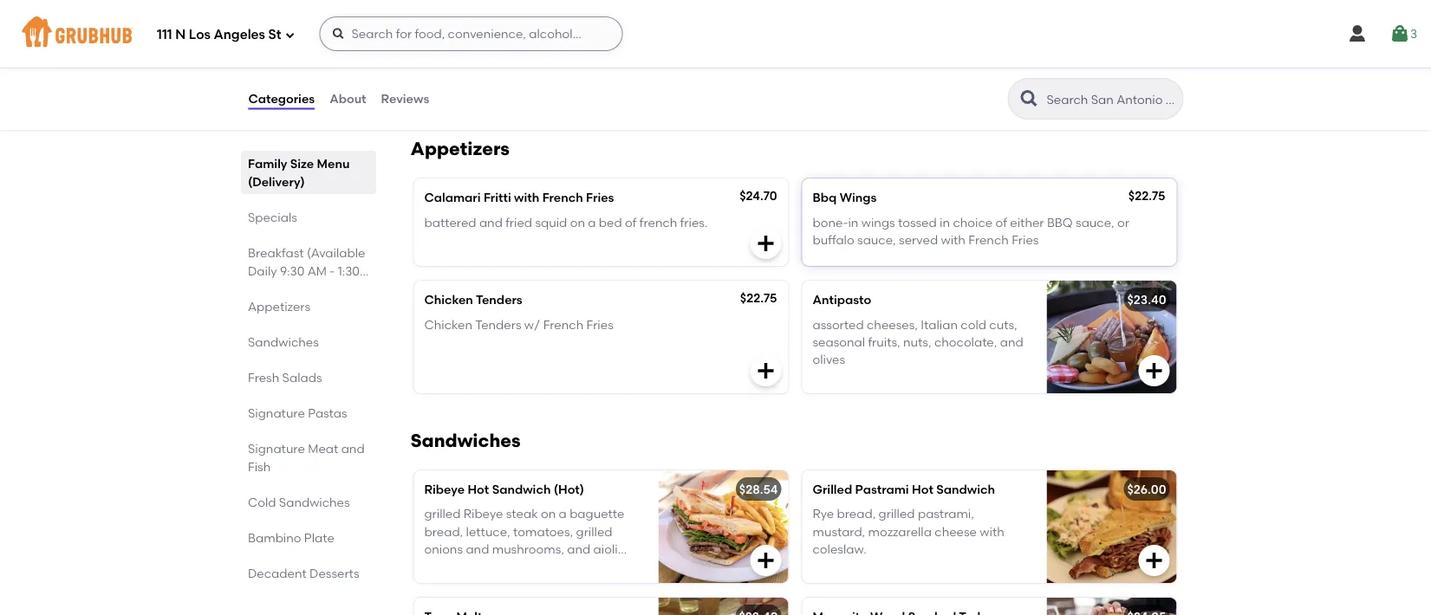 Task type: vqa. For each thing, say whether or not it's contained in the screenshot.
"Sellers" to the right
no



Task type: describe. For each thing, give the bounding box(es) containing it.
family size menu (delivery) tab
[[248, 154, 369, 191]]

-
[[329, 264, 335, 278]]

plate for french toast plate  served with sausage, potatoes, and eggs
[[502, 25, 533, 40]]

bambino plate
[[248, 531, 334, 546]]

Search San Antonio Winery Los Angeles search field
[[1045, 91, 1178, 108]]

proceed to checkout button
[[994, 545, 1226, 576]]

$23.40
[[1128, 293, 1167, 307]]

sandwiches tab
[[248, 333, 369, 351]]

and inside french toast plate  served with sausage, potatoes, and eggs
[[540, 43, 563, 57]]

olives
[[813, 352, 846, 367]]

fresh
[[248, 370, 279, 385]]

(delivery)
[[248, 174, 305, 189]]

breakfast (available daily 9:30 am - 1:30 pm) appetizers
[[248, 245, 365, 314]]

served inside 'grilled ribeye steak on a baguette bread, lettuce, tomatoes, grilled onions and mushrooms, and aioli dressing served with french fries.'
[[477, 560, 516, 575]]

specials
[[248, 210, 297, 225]]

(available
[[307, 245, 365, 260]]

(hot)
[[554, 483, 585, 497]]

desserts
[[309, 566, 359, 581]]

bread, inside rye bread, grilled pastrami, mustard, mozzarella cheese with coleslaw.
[[837, 507, 876, 522]]

to
[[1100, 553, 1112, 568]]

rye bread, grilled pastrami, mustard, mozzarella cheese with coleslaw.
[[813, 507, 1005, 557]]

specials tab
[[248, 208, 369, 226]]

1 horizontal spatial appetizers
[[411, 138, 510, 160]]

grilled
[[813, 483, 853, 497]]

cheeses,
[[867, 317, 918, 332]]

bone-in wings tossed in choice of either bbq sauce, or buffalo sauce, served with french fries
[[813, 215, 1130, 247]]

$22.75 for bone-in wings tossed in choice of either bbq sauce, or buffalo sauce, served with french fries
[[1129, 189, 1166, 203]]

1 of from the left
[[625, 215, 637, 230]]

chicken tenders w/ french fries
[[425, 317, 614, 332]]

3 button
[[1390, 18, 1418, 49]]

n
[[175, 27, 186, 43]]

with up fried
[[514, 190, 540, 205]]

about button
[[329, 68, 367, 130]]

reviews
[[381, 91, 430, 106]]

bbq wings
[[813, 190, 877, 205]]

toast for french toast plate
[[468, 1, 500, 15]]

proceed
[[1047, 553, 1097, 568]]

1 in from the left
[[849, 215, 859, 230]]

0 vertical spatial fries.
[[681, 215, 708, 230]]

about
[[330, 91, 366, 106]]

cold sandwiches
[[248, 495, 350, 510]]

checkout
[[1115, 553, 1173, 568]]

decadent desserts
[[248, 566, 359, 581]]

signature pastas tab
[[248, 404, 369, 422]]

sausage,
[[425, 43, 478, 57]]

cold
[[961, 317, 987, 332]]

fries inside "bone-in wings tossed in choice of either bbq sauce, or buffalo sauce, served with french fries"
[[1012, 233, 1039, 247]]

on inside 'grilled ribeye steak on a baguette bread, lettuce, tomatoes, grilled onions and mushrooms, and aioli dressing served with french fries.'
[[541, 507, 556, 522]]

breakfast (available daily 9:30 am - 1:30 pm) tab
[[248, 244, 369, 297]]

assorted
[[813, 317, 864, 332]]

grilled pastrami hot sandwich
[[813, 483, 996, 497]]

cold
[[248, 495, 276, 510]]

breakfast
[[248, 245, 304, 260]]

st
[[268, 27, 281, 43]]

fresh salads
[[248, 370, 322, 385]]

pastas
[[308, 406, 347, 421]]

french up search for food, convenience, alcohol... 'search field'
[[425, 1, 465, 15]]

with inside "bone-in wings tossed in choice of either bbq sauce, or buffalo sauce, served with french fries"
[[941, 233, 966, 247]]

reviews button
[[380, 68, 430, 130]]

0 vertical spatial sauce,
[[1076, 215, 1115, 230]]

111 n los angeles st
[[157, 27, 281, 43]]

seasonal
[[813, 335, 866, 350]]

bambino
[[248, 531, 301, 546]]

a inside 'grilled ribeye steak on a baguette bread, lettuce, tomatoes, grilled onions and mushrooms, and aioli dressing served with french fries.'
[[559, 507, 567, 522]]

choice
[[953, 215, 993, 230]]

nuts,
[[904, 335, 932, 350]]

decadent desserts tab
[[248, 565, 369, 583]]

fish
[[248, 460, 270, 474]]

ribeye hot sandwich (hot)
[[425, 483, 585, 497]]

2 vertical spatial sandwiches
[[279, 495, 350, 510]]

of inside "bone-in wings tossed in choice of either bbq sauce, or buffalo sauce, served with french fries"
[[996, 215, 1008, 230]]

dressing
[[425, 560, 474, 575]]

fritti
[[484, 190, 511, 205]]

coleslaw.
[[813, 542, 867, 557]]

and down the lettuce,
[[466, 542, 489, 557]]

pastrami
[[856, 483, 909, 497]]

bambino plate tab
[[248, 529, 369, 547]]

tuna melt image
[[659, 598, 789, 616]]

pm)
[[248, 282, 270, 297]]

appetizers tab
[[248, 297, 369, 316]]

with inside french toast plate  served with sausage, potatoes, and eggs
[[579, 25, 604, 40]]

wings
[[840, 190, 877, 205]]

0 vertical spatial french
[[640, 215, 678, 230]]

eggs
[[566, 43, 595, 57]]

buffalo
[[813, 233, 855, 247]]

served
[[536, 25, 576, 40]]

squid
[[535, 215, 567, 230]]

and inside the signature meat and fish
[[341, 441, 364, 456]]

and inside assorted cheeses, italian cold cuts, seasonal fruits, nuts, chocolate, and olives
[[1001, 335, 1024, 350]]

svg image inside main navigation 'navigation'
[[285, 30, 295, 40]]

bbq
[[1048, 215, 1073, 230]]

bone-
[[813, 215, 849, 230]]

plate inside tab
[[304, 531, 334, 546]]

$22.75 for chicken tenders w/ french fries
[[740, 291, 778, 306]]

angeles
[[214, 27, 265, 43]]

0 vertical spatial ribeye
[[425, 483, 465, 497]]

fresh salads tab
[[248, 369, 369, 387]]

antipasto image
[[1047, 281, 1177, 394]]

salads
[[282, 370, 322, 385]]



Task type: locate. For each thing, give the bounding box(es) containing it.
signature up fish
[[248, 441, 305, 456]]

decadent
[[248, 566, 306, 581]]

2 hot from the left
[[912, 483, 934, 497]]

2 toast from the top
[[468, 25, 499, 40]]

2 vertical spatial plate
[[304, 531, 334, 546]]

and right meat on the bottom of page
[[341, 441, 364, 456]]

sandwiches up fresh salads at the bottom of page
[[248, 335, 319, 350]]

1 horizontal spatial grilled
[[576, 525, 613, 539]]

2 vertical spatial fries
[[587, 317, 614, 332]]

wings
[[862, 215, 896, 230]]

hot up the lettuce,
[[468, 483, 489, 497]]

0 vertical spatial on
[[570, 215, 585, 230]]

french right 'w/'
[[543, 317, 584, 332]]

signature inside the signature meat and fish
[[248, 441, 305, 456]]

categories
[[248, 91, 315, 106]]

svg image inside 3 button
[[1390, 23, 1411, 44]]

1 horizontal spatial a
[[588, 215, 596, 230]]

fries. down aioli
[[587, 560, 615, 575]]

1 vertical spatial a
[[559, 507, 567, 522]]

1:30
[[338, 264, 359, 278]]

french inside "bone-in wings tossed in choice of either bbq sauce, or buffalo sauce, served with french fries"
[[969, 233, 1009, 247]]

plate inside french toast plate  served with sausage, potatoes, and eggs
[[502, 25, 533, 40]]

served inside "bone-in wings tossed in choice of either bbq sauce, or buffalo sauce, served with french fries"
[[899, 233, 938, 247]]

tenders for chicken tenders
[[476, 293, 523, 307]]

baguette
[[570, 507, 625, 522]]

and
[[540, 43, 563, 57], [479, 215, 503, 230], [1001, 335, 1024, 350], [341, 441, 364, 456], [466, 542, 489, 557], [567, 542, 591, 557]]

1 horizontal spatial sandwich
[[937, 483, 996, 497]]

chicken down chicken tenders
[[425, 317, 473, 332]]

with up the eggs
[[579, 25, 604, 40]]

fries right 'w/'
[[587, 317, 614, 332]]

1 vertical spatial ribeye
[[464, 507, 503, 522]]

1 hot from the left
[[468, 483, 489, 497]]

signature meat and fish
[[248, 441, 364, 474]]

1 sandwich from the left
[[492, 483, 551, 497]]

french inside 'grilled ribeye steak on a baguette bread, lettuce, tomatoes, grilled onions and mushrooms, and aioli dressing served with french fries.'
[[546, 560, 584, 575]]

cold sandwiches tab
[[248, 493, 369, 512]]

antipasto
[[813, 293, 872, 307]]

assorted cheeses, italian cold cuts, seasonal fruits, nuts, chocolate, and olives
[[813, 317, 1024, 367]]

plate for french toast plate
[[503, 1, 535, 15]]

0 vertical spatial appetizers
[[411, 138, 510, 160]]

2 chicken from the top
[[425, 317, 473, 332]]

bread, up mustard,
[[837, 507, 876, 522]]

$28.54
[[740, 483, 778, 497]]

chicken for chicken tenders
[[425, 293, 473, 307]]

french up sausage,
[[425, 25, 465, 40]]

chicken for chicken tenders w/ french fries
[[425, 317, 473, 332]]

0 vertical spatial plate
[[503, 1, 535, 15]]

$22.75 left antipasto at the top right of the page
[[740, 291, 778, 306]]

svg image
[[285, 30, 295, 40], [756, 361, 777, 382], [1144, 551, 1165, 571]]

bbq
[[813, 190, 837, 205]]

tenders left 'w/'
[[475, 317, 522, 332]]

toast down french toast plate at the top left of page
[[468, 25, 499, 40]]

1 horizontal spatial sauce,
[[1076, 215, 1115, 230]]

0 horizontal spatial on
[[541, 507, 556, 522]]

size
[[290, 156, 314, 171]]

french up the battered and fried squid on a bed of french fries.
[[543, 190, 583, 205]]

toast for french toast plate  served with sausage, potatoes, and eggs
[[468, 25, 499, 40]]

ribeye up the onions
[[425, 483, 465, 497]]

1 vertical spatial appetizers
[[248, 299, 310, 314]]

in right tossed at the right
[[940, 215, 951, 230]]

0 vertical spatial a
[[588, 215, 596, 230]]

with down 'choice' on the top right of the page
[[941, 233, 966, 247]]

signature pastas
[[248, 406, 347, 421]]

1 vertical spatial served
[[477, 560, 516, 575]]

fries.
[[681, 215, 708, 230], [587, 560, 615, 575]]

svg image for grilled pastrami hot sandwich
[[1144, 551, 1165, 571]]

2 vertical spatial svg image
[[1144, 551, 1165, 571]]

grilled up mozzarella at the right of page
[[879, 507, 915, 522]]

2 sandwich from the left
[[937, 483, 996, 497]]

1 horizontal spatial on
[[570, 215, 585, 230]]

french down mushrooms,
[[546, 560, 584, 575]]

sauce,
[[1076, 215, 1115, 230], [858, 233, 896, 247]]

served down the lettuce,
[[477, 560, 516, 575]]

fries. right bed
[[681, 215, 708, 230]]

0 vertical spatial fries
[[586, 190, 614, 205]]

main navigation navigation
[[0, 0, 1432, 68]]

french inside french toast plate  served with sausage, potatoes, and eggs
[[425, 25, 465, 40]]

bread, up the onions
[[425, 525, 463, 539]]

with right cheese
[[980, 525, 1005, 539]]

9:30
[[280, 264, 304, 278]]

0 vertical spatial $22.75
[[1129, 189, 1166, 203]]

sandwiches
[[248, 335, 319, 350], [411, 430, 521, 452], [279, 495, 350, 510]]

sandwich up the steak on the bottom left of page
[[492, 483, 551, 497]]

0 horizontal spatial $22.75
[[740, 291, 778, 306]]

0 horizontal spatial appetizers
[[248, 299, 310, 314]]

fries for chicken tenders w/ french fries
[[587, 317, 614, 332]]

2 signature from the top
[[248, 441, 305, 456]]

italian
[[921, 317, 958, 332]]

steak
[[506, 507, 538, 522]]

plate up "potatoes," at the top
[[502, 25, 533, 40]]

sandwich
[[492, 483, 551, 497], [937, 483, 996, 497]]

1 vertical spatial bread,
[[425, 525, 463, 539]]

french right bed
[[640, 215, 678, 230]]

appetizers down pm)
[[248, 299, 310, 314]]

signature for signature pastas
[[248, 406, 305, 421]]

1 horizontal spatial of
[[996, 215, 1008, 230]]

rye
[[813, 507, 834, 522]]

cheese
[[935, 525, 977, 539]]

hot up pastrami,
[[912, 483, 934, 497]]

fries up bed
[[586, 190, 614, 205]]

1 vertical spatial toast
[[468, 25, 499, 40]]

cuts,
[[990, 317, 1018, 332]]

fries for calamari fritti with french fries
[[586, 190, 614, 205]]

1 tenders from the top
[[476, 293, 523, 307]]

1 horizontal spatial hot
[[912, 483, 934, 497]]

appetizers inside breakfast (available daily 9:30 am - 1:30 pm) appetizers
[[248, 299, 310, 314]]

2 horizontal spatial svg image
[[1144, 551, 1165, 571]]

svg image left olives
[[756, 361, 777, 382]]

bed
[[599, 215, 622, 230]]

fries
[[586, 190, 614, 205], [1012, 233, 1039, 247], [587, 317, 614, 332]]

family size menu (delivery)
[[248, 156, 349, 189]]

daily
[[248, 264, 277, 278]]

2 in from the left
[[940, 215, 951, 230]]

mustard,
[[813, 525, 866, 539]]

1 vertical spatial sauce,
[[858, 233, 896, 247]]

in left wings
[[849, 215, 859, 230]]

tenders
[[476, 293, 523, 307], [475, 317, 522, 332]]

french toast plate image
[[659, 0, 789, 102]]

with down mushrooms,
[[519, 560, 543, 575]]

$22.75 up or on the right top of page
[[1129, 189, 1166, 203]]

toast inside french toast plate  served with sausage, potatoes, and eggs
[[468, 25, 499, 40]]

appetizers
[[411, 138, 510, 160], [248, 299, 310, 314]]

a down (hot)
[[559, 507, 567, 522]]

french down 'choice' on the top right of the page
[[969, 233, 1009, 247]]

0 vertical spatial toast
[[468, 1, 500, 15]]

battered and fried squid on a bed of french fries.
[[425, 215, 708, 230]]

fries down either
[[1012, 233, 1039, 247]]

2 of from the left
[[996, 215, 1008, 230]]

1 vertical spatial svg image
[[756, 361, 777, 382]]

1 chicken from the top
[[425, 293, 473, 307]]

on up tomatoes,
[[541, 507, 556, 522]]

potatoes,
[[481, 43, 537, 57]]

ribeye hot sandwich (hot) image
[[659, 471, 789, 584]]

sauce, down wings
[[858, 233, 896, 247]]

1 vertical spatial sandwiches
[[411, 430, 521, 452]]

1 horizontal spatial svg image
[[756, 361, 777, 382]]

signature for signature meat and fish
[[248, 441, 305, 456]]

toast
[[468, 1, 500, 15], [468, 25, 499, 40]]

0 horizontal spatial french
[[546, 560, 584, 575]]

1 vertical spatial on
[[541, 507, 556, 522]]

ribeye inside 'grilled ribeye steak on a baguette bread, lettuce, tomatoes, grilled onions and mushrooms, and aioli dressing served with french fries.'
[[464, 507, 503, 522]]

0 horizontal spatial a
[[559, 507, 567, 522]]

0 vertical spatial svg image
[[285, 30, 295, 40]]

bread, inside 'grilled ribeye steak on a baguette bread, lettuce, tomatoes, grilled onions and mushrooms, and aioli dressing served with french fries.'
[[425, 525, 463, 539]]

sandwich up pastrami,
[[937, 483, 996, 497]]

french toast plate
[[425, 1, 535, 15]]

w/
[[525, 317, 541, 332]]

mushrooms,
[[492, 542, 564, 557]]

svg image for chicken tenders
[[756, 361, 777, 382]]

lettuce,
[[466, 525, 511, 539]]

plate up decadent desserts tab
[[304, 531, 334, 546]]

sandwiches up ribeye hot sandwich (hot)
[[411, 430, 521, 452]]

chicken tenders
[[425, 293, 523, 307]]

$26.00
[[1128, 483, 1167, 497]]

a left bed
[[588, 215, 596, 230]]

am
[[307, 264, 326, 278]]

and down served
[[540, 43, 563, 57]]

tossed
[[898, 215, 937, 230]]

and down fritti
[[479, 215, 503, 230]]

proceed to checkout
[[1047, 553, 1173, 568]]

Search for food, convenience, alcohol... search field
[[320, 16, 623, 51]]

1 horizontal spatial french
[[640, 215, 678, 230]]

0 horizontal spatial sandwich
[[492, 483, 551, 497]]

111
[[157, 27, 172, 43]]

or
[[1118, 215, 1130, 230]]

1 vertical spatial fries.
[[587, 560, 615, 575]]

fried
[[506, 215, 533, 230]]

family
[[248, 156, 287, 171]]

0 vertical spatial signature
[[248, 406, 305, 421]]

svg image right to
[[1144, 551, 1165, 571]]

with inside 'grilled ribeye steak on a baguette bread, lettuce, tomatoes, grilled onions and mushrooms, and aioli dressing served with french fries.'
[[519, 560, 543, 575]]

0 vertical spatial bread,
[[837, 507, 876, 522]]

0 horizontal spatial served
[[477, 560, 516, 575]]

1 vertical spatial chicken
[[425, 317, 473, 332]]

1 vertical spatial plate
[[502, 25, 533, 40]]

1 vertical spatial $22.75
[[740, 291, 778, 306]]

0 horizontal spatial grilled
[[425, 507, 461, 522]]

on right the squid
[[570, 215, 585, 230]]

2 tenders from the top
[[475, 317, 522, 332]]

and down cuts, at bottom
[[1001, 335, 1024, 350]]

0 vertical spatial chicken
[[425, 293, 473, 307]]

1 horizontal spatial bread,
[[837, 507, 876, 522]]

a
[[588, 215, 596, 230], [559, 507, 567, 522]]

sauce, left or on the right top of page
[[1076, 215, 1115, 230]]

with inside rye bread, grilled pastrami, mustard, mozzarella cheese with coleslaw.
[[980, 525, 1005, 539]]

svg image right st
[[285, 30, 295, 40]]

calamari fritti with french fries
[[425, 190, 614, 205]]

svg image
[[1348, 23, 1368, 44], [1390, 23, 1411, 44], [332, 27, 346, 41], [756, 69, 777, 89], [1144, 69, 1165, 89], [756, 233, 777, 254], [1144, 361, 1165, 382], [756, 551, 777, 571]]

hot
[[468, 483, 489, 497], [912, 483, 934, 497]]

chicken
[[425, 293, 473, 307], [425, 317, 473, 332]]

2 horizontal spatial grilled
[[879, 507, 915, 522]]

grilled inside rye bread, grilled pastrami, mustard, mozzarella cheese with coleslaw.
[[879, 507, 915, 522]]

categories button
[[248, 68, 316, 130]]

french toast plate  served with sausage, potatoes, and eggs
[[425, 25, 604, 57]]

tenders up chicken tenders w/ french fries
[[476, 293, 523, 307]]

sandwiches up bambino plate tab
[[279, 495, 350, 510]]

1 vertical spatial fries
[[1012, 233, 1039, 247]]

los
[[189, 27, 211, 43]]

0 horizontal spatial in
[[849, 215, 859, 230]]

0 vertical spatial tenders
[[476, 293, 523, 307]]

1 horizontal spatial served
[[899, 233, 938, 247]]

1 vertical spatial french
[[546, 560, 584, 575]]

tomatoes,
[[513, 525, 573, 539]]

pastrami,
[[918, 507, 975, 522]]

$22.75
[[1129, 189, 1166, 203], [740, 291, 778, 306]]

0 vertical spatial sandwiches
[[248, 335, 319, 350]]

1 toast from the top
[[468, 1, 500, 15]]

1 vertical spatial signature
[[248, 441, 305, 456]]

ribeye up the lettuce,
[[464, 507, 503, 522]]

served down tossed at the right
[[899, 233, 938, 247]]

signature meat and fish tab
[[248, 440, 369, 476]]

mesquite wood smoked turkey sandwich image
[[1047, 598, 1177, 616]]

onions
[[425, 542, 463, 557]]

chocolate,
[[935, 335, 998, 350]]

grilled up the onions
[[425, 507, 461, 522]]

grilled down baguette
[[576, 525, 613, 539]]

plate up french toast plate  served with sausage, potatoes, and eggs
[[503, 1, 535, 15]]

of right bed
[[625, 215, 637, 230]]

battered
[[425, 215, 477, 230]]

0 horizontal spatial sauce,
[[858, 233, 896, 247]]

grilled ribeye steak on a baguette bread, lettuce, tomatoes, grilled onions and mushrooms, and aioli dressing served with french fries.
[[425, 507, 625, 575]]

0 vertical spatial served
[[899, 233, 938, 247]]

3
[[1411, 26, 1418, 41]]

0 horizontal spatial svg image
[[285, 30, 295, 40]]

toast up search for food, convenience, alcohol... 'search field'
[[468, 1, 500, 15]]

0 horizontal spatial bread,
[[425, 525, 463, 539]]

signature down fresh salads at the bottom of page
[[248, 406, 305, 421]]

1 signature from the top
[[248, 406, 305, 421]]

search icon image
[[1019, 88, 1040, 109]]

grilled pastrami hot sandwich image
[[1047, 471, 1177, 584]]

chicken up chicken tenders w/ french fries
[[425, 293, 473, 307]]

1 vertical spatial tenders
[[475, 317, 522, 332]]

fries. inside 'grilled ribeye steak on a baguette bread, lettuce, tomatoes, grilled onions and mushrooms, and aioli dressing served with french fries.'
[[587, 560, 615, 575]]

1 horizontal spatial $22.75
[[1129, 189, 1166, 203]]

0 horizontal spatial hot
[[468, 483, 489, 497]]

1 horizontal spatial in
[[940, 215, 951, 230]]

in
[[849, 215, 859, 230], [940, 215, 951, 230]]

either
[[1011, 215, 1045, 230]]

tenders for chicken tenders w/ french fries
[[475, 317, 522, 332]]

1 horizontal spatial fries.
[[681, 215, 708, 230]]

0 horizontal spatial fries.
[[587, 560, 615, 575]]

and left aioli
[[567, 542, 591, 557]]

$24.70
[[740, 189, 778, 203]]

french
[[640, 215, 678, 230], [546, 560, 584, 575]]

appetizers up calamari
[[411, 138, 510, 160]]

aioli
[[594, 542, 618, 557]]

0 horizontal spatial of
[[625, 215, 637, 230]]

of left either
[[996, 215, 1008, 230]]

mozzarella
[[869, 525, 932, 539]]

menu
[[317, 156, 349, 171]]



